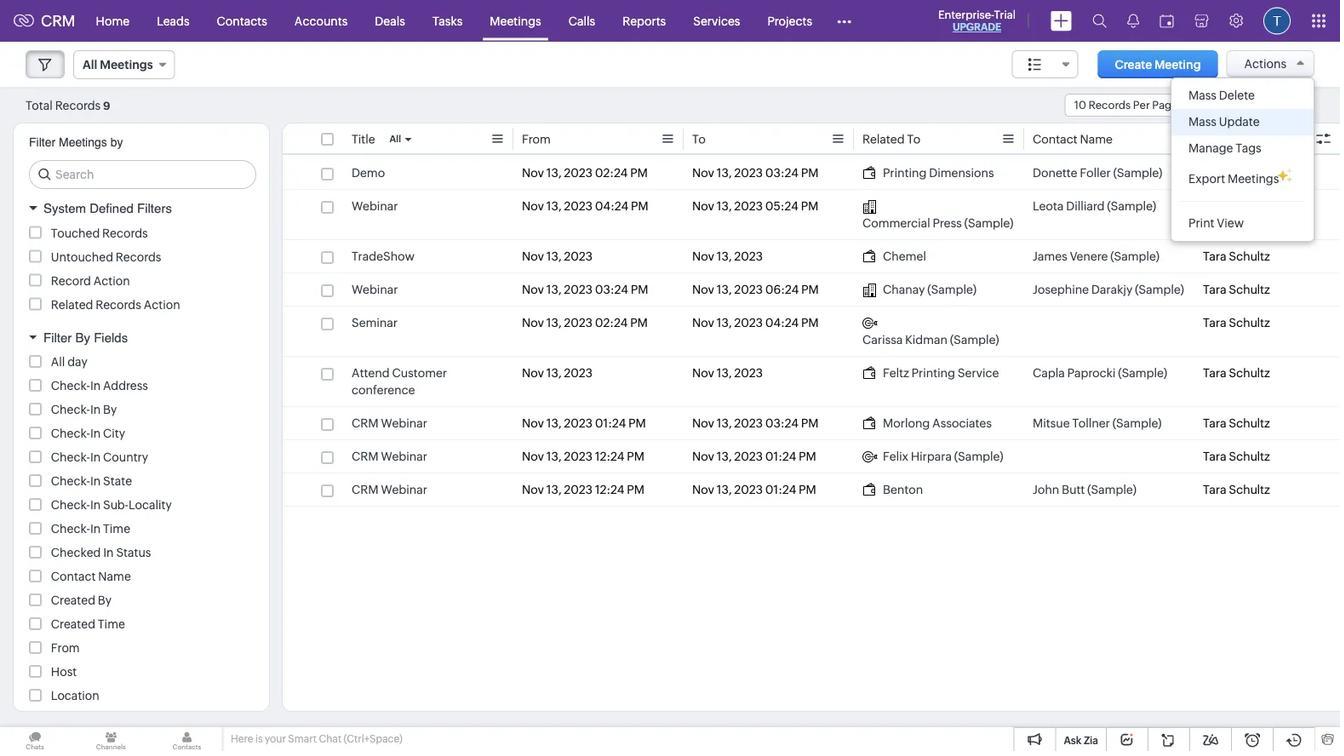 Task type: locate. For each thing, give the bounding box(es) containing it.
filter by fields
[[43, 330, 128, 345]]

1 vertical spatial nov 13, 2023 01:24 pm
[[693, 450, 817, 463]]

(sample) right foller
[[1114, 166, 1163, 180]]

webinar link for nov 13, 2023 03:24 pm
[[352, 281, 398, 298]]

created time
[[51, 618, 125, 631]]

meetings left calls link
[[490, 14, 542, 28]]

related down record at the top
[[51, 298, 93, 311]]

filter up all day
[[43, 330, 72, 345]]

1 vertical spatial nov 13, 2023 12:24 pm
[[522, 483, 645, 497]]

check- up check-in time
[[51, 498, 90, 512]]

mass update link
[[1172, 109, 1315, 135]]

6 check- from the top
[[51, 498, 90, 512]]

3 check- from the top
[[51, 427, 90, 440]]

2 vertical spatial all
[[51, 355, 65, 369]]

tara for capla paprocki (sample)
[[1204, 366, 1227, 380]]

1 vertical spatial time
[[98, 618, 125, 631]]

None field
[[1012, 50, 1079, 78]]

4 schultz from the top
[[1230, 283, 1271, 296]]

1 vertical spatial all
[[390, 134, 401, 144]]

check- down check-in city
[[51, 451, 90, 464]]

0 vertical spatial crm webinar
[[352, 417, 428, 430]]

created up the created time
[[51, 594, 95, 607]]

chemel link
[[863, 248, 927, 265]]

schultz for james venere (sample)
[[1230, 250, 1271, 263]]

3 schultz from the top
[[1230, 250, 1271, 263]]

0 vertical spatial all
[[83, 58, 97, 72]]

host up location
[[51, 665, 77, 679]]

host down the mass update
[[1204, 132, 1230, 146]]

calls
[[569, 14, 596, 28]]

0 vertical spatial by
[[75, 330, 90, 345]]

0 vertical spatial crm webinar link
[[352, 415, 428, 432]]

1 02:24 from the top
[[595, 166, 628, 180]]

0 horizontal spatial related
[[51, 298, 93, 311]]

james
[[1033, 250, 1068, 263]]

contact up donette on the right top of the page
[[1033, 132, 1078, 146]]

9 inside total records 9
[[103, 99, 110, 112]]

check- for check-in by
[[51, 403, 90, 417]]

time down created by
[[98, 618, 125, 631]]

reports
[[623, 14, 666, 28]]

02:24 for nov 13, 2023 04:24 pm
[[595, 316, 628, 330]]

Other Modules field
[[826, 7, 863, 34]]

nov 13, 2023 03:24 pm for nov 13, 2023 02:24 pm
[[693, 166, 819, 180]]

leota dilliard (sample)
[[1033, 199, 1157, 213]]

capla
[[1033, 366, 1065, 380]]

2 check- from the top
[[51, 403, 90, 417]]

mass up manage
[[1189, 115, 1217, 129]]

filter inside 'dropdown button'
[[43, 330, 72, 345]]

nov
[[522, 166, 544, 180], [693, 166, 715, 180], [522, 199, 544, 213], [693, 199, 715, 213], [522, 250, 544, 263], [693, 250, 715, 263], [522, 283, 544, 296], [693, 283, 715, 296], [522, 316, 544, 330], [693, 316, 715, 330], [522, 366, 544, 380], [693, 366, 715, 380], [522, 417, 544, 430], [693, 417, 715, 430], [522, 450, 544, 463], [693, 450, 715, 463], [522, 483, 544, 497], [693, 483, 715, 497]]

webinar
[[352, 199, 398, 213], [352, 283, 398, 296], [381, 417, 428, 430], [381, 450, 428, 463], [381, 483, 428, 497]]

2 tara from the top
[[1204, 199, 1227, 213]]

created for created time
[[51, 618, 95, 631]]

webinar for felix hirpara (sample)
[[381, 450, 428, 463]]

nov 13, 2023
[[522, 250, 593, 263], [693, 250, 763, 263], [522, 366, 593, 380], [693, 366, 763, 380]]

crm
[[41, 12, 75, 30], [352, 417, 379, 430], [352, 450, 379, 463], [352, 483, 379, 497]]

nov 13, 2023 12:24 pm
[[522, 450, 645, 463], [522, 483, 645, 497]]

time down the sub-
[[103, 522, 130, 536]]

1 vertical spatial nov 13, 2023 03:24 pm
[[522, 283, 649, 296]]

1 horizontal spatial action
[[144, 298, 180, 311]]

zia
[[1084, 735, 1099, 746]]

check-in sub-locality
[[51, 498, 172, 512]]

0 horizontal spatial contact name
[[51, 570, 131, 584]]

reports link
[[609, 0, 680, 41]]

by for created
[[98, 594, 112, 607]]

search element
[[1083, 0, 1118, 42]]

1 horizontal spatial 04:24
[[766, 316, 799, 330]]

nov 13, 2023 01:24 pm for benton
[[693, 483, 817, 497]]

row group
[[283, 157, 1341, 507]]

created
[[51, 594, 95, 607], [51, 618, 95, 631]]

all inside field
[[83, 58, 97, 72]]

dilliard
[[1067, 199, 1105, 213]]

4 tara schultz from the top
[[1204, 283, 1271, 296]]

2 mass from the top
[[1189, 115, 1217, 129]]

1 vertical spatial 12:24
[[595, 483, 625, 497]]

Search text field
[[30, 161, 256, 188]]

1 vertical spatial 03:24
[[595, 283, 629, 296]]

check-in time
[[51, 522, 130, 536]]

tasks
[[433, 14, 463, 28]]

1 vertical spatial crm webinar link
[[352, 448, 428, 465]]

2023
[[564, 166, 593, 180], [735, 166, 763, 180], [564, 199, 593, 213], [735, 199, 763, 213], [564, 250, 593, 263], [735, 250, 763, 263], [564, 283, 593, 296], [735, 283, 763, 296], [564, 316, 593, 330], [735, 316, 763, 330], [564, 366, 593, 380], [735, 366, 763, 380], [564, 417, 593, 430], [735, 417, 763, 430], [564, 450, 593, 463], [735, 450, 763, 463], [564, 483, 593, 497], [735, 483, 763, 497]]

contact down checked
[[51, 570, 96, 584]]

0 vertical spatial from
[[522, 132, 551, 146]]

deals link
[[361, 0, 419, 41]]

create meeting button
[[1098, 50, 1219, 78]]

kidman
[[906, 333, 948, 347]]

1 vertical spatial created
[[51, 618, 95, 631]]

2 horizontal spatial all
[[390, 134, 401, 144]]

calendar image
[[1160, 14, 1175, 28]]

check- up checked
[[51, 522, 90, 536]]

(sample) right tollner
[[1113, 417, 1162, 430]]

9 tara from the top
[[1204, 483, 1227, 497]]

0 vertical spatial nov 13, 2023 12:24 pm
[[522, 450, 645, 463]]

related up printing dimensions link
[[863, 132, 905, 146]]

3 tara schultz from the top
[[1204, 250, 1271, 263]]

2 vertical spatial crm webinar
[[352, 483, 428, 497]]

by up day on the left top of page
[[75, 330, 90, 345]]

0 vertical spatial related
[[863, 132, 905, 146]]

1 horizontal spatial all
[[83, 58, 97, 72]]

in up check-in by
[[90, 379, 101, 393]]

0 vertical spatial 04:24
[[595, 199, 629, 213]]

0 vertical spatial nov 13, 2023 04:24 pm
[[522, 199, 649, 213]]

filter by fields button
[[14, 322, 269, 353]]

2 12:24 from the top
[[595, 483, 625, 497]]

(sample) for donette foller (sample)
[[1114, 166, 1163, 180]]

2 vertical spatial nov 13, 2023 03:24 pm
[[693, 417, 819, 430]]

1 check- from the top
[[51, 379, 90, 393]]

host
[[1204, 132, 1230, 146], [51, 665, 77, 679]]

manage tags link
[[1172, 135, 1315, 162]]

02:24
[[595, 166, 628, 180], [595, 316, 628, 330]]

leads link
[[143, 0, 203, 41]]

time
[[103, 522, 130, 536], [98, 618, 125, 631]]

meetings inside field
[[100, 58, 153, 72]]

(sample) right paprocki
[[1119, 366, 1168, 380]]

nov 13, 2023 01:24 pm
[[522, 417, 646, 430], [693, 450, 817, 463], [693, 483, 817, 497]]

filter down the total at top
[[29, 135, 55, 149]]

records for touched
[[102, 226, 148, 240]]

01:24 for benton
[[766, 483, 797, 497]]

attend
[[352, 366, 390, 380]]

tara schultz for josephine darakjy (sample)
[[1204, 283, 1271, 296]]

benton
[[883, 483, 924, 497]]

webinar for benton
[[381, 483, 428, 497]]

(sample) down associates
[[955, 450, 1004, 463]]

3 crm webinar link from the top
[[352, 481, 428, 498]]

0 vertical spatial name
[[1080, 132, 1113, 146]]

total
[[26, 98, 53, 112]]

darakjy
[[1092, 283, 1133, 296]]

action up filter by fields 'dropdown button'
[[144, 298, 180, 311]]

0 vertical spatial nov 13, 2023 03:24 pm
[[693, 166, 819, 180]]

by inside 'dropdown button'
[[75, 330, 90, 345]]

records right 10
[[1089, 99, 1131, 112]]

in left status
[[103, 546, 114, 560]]

crm for felix hirpara (sample)
[[352, 450, 379, 463]]

1 vertical spatial contact
[[51, 570, 96, 584]]

0 vertical spatial host
[[1204, 132, 1230, 146]]

in left the sub-
[[90, 498, 101, 512]]

1 schultz from the top
[[1230, 166, 1271, 180]]

crm webinar
[[352, 417, 428, 430], [352, 450, 428, 463], [352, 483, 428, 497]]

tradeshow link
[[352, 248, 415, 265]]

records for total
[[55, 98, 101, 112]]

checked in status
[[51, 546, 151, 560]]

2 webinar link from the top
[[352, 281, 398, 298]]

(sample) right butt
[[1088, 483, 1137, 497]]

records down touched records
[[116, 250, 161, 264]]

2 nov 13, 2023 12:24 pm from the top
[[522, 483, 645, 497]]

2 vertical spatial by
[[98, 594, 112, 607]]

webinar link down demo
[[352, 198, 398, 215]]

9
[[1240, 98, 1248, 112], [103, 99, 110, 112]]

tara for james venere (sample)
[[1204, 250, 1227, 263]]

1 vertical spatial nov 13, 2023 04:24 pm
[[693, 316, 819, 330]]

5 schultz from the top
[[1230, 316, 1271, 330]]

9 right -
[[1240, 98, 1248, 112]]

2 02:24 from the top
[[595, 316, 628, 330]]

(sample) up darakjy
[[1111, 250, 1160, 263]]

related for related records action
[[51, 298, 93, 311]]

1 vertical spatial nov 13, 2023 02:24 pm
[[522, 316, 648, 330]]

action up related records action at the left top
[[93, 274, 130, 287]]

check- for check-in country
[[51, 451, 90, 464]]

4 tara from the top
[[1204, 283, 1227, 296]]

records inside field
[[1089, 99, 1131, 112]]

channels image
[[76, 727, 146, 751]]

webinar link up seminar link
[[352, 281, 398, 298]]

2 vertical spatial 01:24
[[766, 483, 797, 497]]

2 nov 13, 2023 02:24 pm from the top
[[522, 316, 648, 330]]

03:24 for nov 13, 2023 01:24 pm
[[766, 417, 799, 430]]

1 vertical spatial webinar link
[[352, 281, 398, 298]]

(sample) for carissa kidman (sample)
[[950, 333, 1000, 347]]

address
[[103, 379, 148, 393]]

04:24
[[595, 199, 629, 213], [766, 316, 799, 330]]

1 horizontal spatial name
[[1080, 132, 1113, 146]]

1 vertical spatial mass
[[1189, 115, 1217, 129]]

schultz for john butt (sample)
[[1230, 483, 1271, 497]]

crm webinar for morlong
[[352, 417, 428, 430]]

chat
[[319, 733, 342, 745]]

1 horizontal spatial 9
[[1240, 98, 1248, 112]]

chanay
[[883, 283, 925, 296]]

1 vertical spatial 02:24
[[595, 316, 628, 330]]

in down check-in address
[[90, 403, 101, 417]]

contact name up created by
[[51, 570, 131, 584]]

records up filter meetings by
[[55, 98, 101, 112]]

tara for donette foller (sample)
[[1204, 166, 1227, 180]]

nov 13, 2023 01:24 pm for felix hirpara (sample)
[[693, 450, 817, 463]]

5 tara from the top
[[1204, 316, 1227, 330]]

all right title
[[390, 134, 401, 144]]

check- down all day
[[51, 379, 90, 393]]

0 horizontal spatial action
[[93, 274, 130, 287]]

printing down related to
[[883, 166, 927, 180]]

state
[[103, 474, 132, 488]]

check- down check-in by
[[51, 427, 90, 440]]

0 vertical spatial mass
[[1189, 89, 1217, 102]]

name down checked in status
[[98, 570, 131, 584]]

chemel
[[883, 250, 927, 263]]

01:24
[[595, 417, 626, 430], [766, 450, 797, 463], [766, 483, 797, 497]]

(sample) right dilliard
[[1108, 199, 1157, 213]]

1 crm webinar link from the top
[[352, 415, 428, 432]]

pm
[[631, 166, 648, 180], [801, 166, 819, 180], [631, 199, 649, 213], [801, 199, 819, 213], [631, 283, 649, 296], [802, 283, 819, 296], [631, 316, 648, 330], [802, 316, 819, 330], [629, 417, 646, 430], [801, 417, 819, 430], [627, 450, 645, 463], [799, 450, 817, 463], [627, 483, 645, 497], [799, 483, 817, 497]]

tradeshow
[[352, 250, 415, 263]]

0 vertical spatial webinar link
[[352, 198, 398, 215]]

tasks link
[[419, 0, 476, 41]]

projects
[[768, 14, 813, 28]]

6 schultz from the top
[[1230, 366, 1271, 380]]

all left day on the left top of page
[[51, 355, 65, 369]]

1 mass from the top
[[1189, 89, 1217, 102]]

0 vertical spatial created
[[51, 594, 95, 607]]

2 created from the top
[[51, 618, 95, 631]]

location
[[51, 689, 99, 703]]

nov 13, 2023 02:24 pm for nov 13, 2023 03:24 pm
[[522, 166, 648, 180]]

7 tara schultz from the top
[[1204, 417, 1271, 430]]

(sample)
[[1114, 166, 1163, 180], [1108, 199, 1157, 213], [965, 216, 1014, 230], [1111, 250, 1160, 263], [928, 283, 977, 296], [1136, 283, 1185, 296], [950, 333, 1000, 347], [1119, 366, 1168, 380], [1113, 417, 1162, 430], [955, 450, 1004, 463], [1088, 483, 1137, 497]]

9 tara schultz from the top
[[1204, 483, 1271, 497]]

felix
[[883, 450, 909, 463]]

1 vertical spatial crm webinar
[[352, 450, 428, 463]]

mass left 1
[[1189, 89, 1217, 102]]

0 vertical spatial nov 13, 2023 02:24 pm
[[522, 166, 648, 180]]

donette foller (sample)
[[1033, 166, 1163, 180]]

navigation
[[1257, 93, 1315, 118]]

schultz for mitsue tollner (sample)
[[1230, 417, 1271, 430]]

in left city
[[90, 427, 101, 440]]

home
[[96, 14, 130, 28]]

in up check-in state
[[90, 451, 101, 464]]

check-in address
[[51, 379, 148, 393]]

7 tara from the top
[[1204, 417, 1227, 430]]

profile element
[[1254, 0, 1302, 41]]

1 horizontal spatial related
[[863, 132, 905, 146]]

(sample) for james venere (sample)
[[1111, 250, 1160, 263]]

all up total records 9
[[83, 58, 97, 72]]

2 vertical spatial crm webinar link
[[352, 481, 428, 498]]

1 12:24 from the top
[[595, 450, 625, 463]]

1 webinar link from the top
[[352, 198, 398, 215]]

tara for mitsue tollner (sample)
[[1204, 417, 1227, 430]]

in up checked in status
[[90, 522, 101, 536]]

(sample) right darakjy
[[1136, 283, 1185, 296]]

carissa kidman (sample) link
[[863, 314, 1016, 348]]

1 crm webinar from the top
[[352, 417, 428, 430]]

records for 10
[[1089, 99, 1131, 112]]

7 schultz from the top
[[1230, 417, 1271, 430]]

in left state at left bottom
[[90, 474, 101, 488]]

0 vertical spatial 02:24
[[595, 166, 628, 180]]

0 horizontal spatial host
[[51, 665, 77, 679]]

signals element
[[1118, 0, 1150, 42]]

check- for check-in sub-locality
[[51, 498, 90, 512]]

0 vertical spatial contact
[[1033, 132, 1078, 146]]

crm webinar for felix
[[352, 450, 428, 463]]

update
[[1220, 115, 1260, 129]]

by up city
[[103, 403, 117, 417]]

0 vertical spatial filter
[[29, 135, 55, 149]]

export meetings
[[1189, 172, 1280, 186]]

services link
[[680, 0, 754, 41]]

created down created by
[[51, 618, 95, 631]]

by up the created time
[[98, 594, 112, 607]]

1 vertical spatial by
[[103, 403, 117, 417]]

1 tara from the top
[[1204, 166, 1227, 180]]

nov 13, 2023 12:24 pm for benton
[[522, 483, 645, 497]]

1 horizontal spatial nov 13, 2023 04:24 pm
[[693, 316, 819, 330]]

meetings down home
[[100, 58, 153, 72]]

9 schultz from the top
[[1230, 483, 1271, 497]]

2 tara schultz from the top
[[1204, 199, 1271, 213]]

related for related to
[[863, 132, 905, 146]]

2 schultz from the top
[[1230, 199, 1271, 213]]

2 crm webinar link from the top
[[352, 448, 428, 465]]

(sample) up service
[[950, 333, 1000, 347]]

4 check- from the top
[[51, 451, 90, 464]]

9 down all meetings
[[103, 99, 110, 112]]

ask
[[1064, 735, 1082, 746]]

meetings down tags
[[1228, 172, 1280, 186]]

0 vertical spatial contact name
[[1033, 132, 1113, 146]]

1 vertical spatial from
[[51, 641, 80, 655]]

size image
[[1029, 57, 1042, 72]]

all for all meetings
[[83, 58, 97, 72]]

josephine darakjy (sample)
[[1033, 283, 1185, 296]]

1 nov 13, 2023 02:24 pm from the top
[[522, 166, 648, 180]]

contact name down 10
[[1033, 132, 1113, 146]]

01:24 for felix hirpara (sample)
[[766, 450, 797, 463]]

check- down check-in country
[[51, 474, 90, 488]]

james venere (sample)
[[1033, 250, 1160, 263]]

in for status
[[103, 546, 114, 560]]

name
[[1080, 132, 1113, 146], [98, 570, 131, 584]]

meetings left by
[[59, 135, 107, 149]]

1 vertical spatial related
[[51, 298, 93, 311]]

check- up check-in city
[[51, 403, 90, 417]]

(sample) for commercial press (sample)
[[965, 216, 1014, 230]]

0 vertical spatial 12:24
[[595, 450, 625, 463]]

10
[[1075, 99, 1087, 112]]

defined
[[90, 201, 134, 216]]

filter
[[29, 135, 55, 149], [43, 330, 72, 345]]

0 vertical spatial 03:24
[[766, 166, 799, 180]]

associates
[[933, 417, 992, 430]]

records down defined
[[102, 226, 148, 240]]

0 horizontal spatial name
[[98, 570, 131, 584]]

contact name
[[1033, 132, 1113, 146], [51, 570, 131, 584]]

mass
[[1189, 89, 1217, 102], [1189, 115, 1217, 129]]

2 vertical spatial nov 13, 2023 01:24 pm
[[693, 483, 817, 497]]

2 vertical spatial 03:24
[[766, 417, 799, 430]]

6 tara from the top
[[1204, 366, 1227, 380]]

in
[[90, 379, 101, 393], [90, 403, 101, 417], [90, 427, 101, 440], [90, 451, 101, 464], [90, 474, 101, 488], [90, 498, 101, 512], [90, 522, 101, 536], [103, 546, 114, 560]]

tara schultz for capla paprocki (sample)
[[1204, 366, 1271, 380]]

-
[[1233, 98, 1238, 112]]

name up foller
[[1080, 132, 1113, 146]]

5 check- from the top
[[51, 474, 90, 488]]

here is your smart chat (ctrl+space)
[[231, 733, 403, 745]]

1 nov 13, 2023 12:24 pm from the top
[[522, 450, 645, 463]]

1 vertical spatial 01:24
[[766, 450, 797, 463]]

printing down carissa kidman (sample)
[[912, 366, 956, 380]]

by
[[75, 330, 90, 345], [103, 403, 117, 417], [98, 594, 112, 607]]

1 horizontal spatial contact
[[1033, 132, 1078, 146]]

0 horizontal spatial from
[[51, 641, 80, 655]]

1 horizontal spatial contact name
[[1033, 132, 1113, 146]]

1 created from the top
[[51, 594, 95, 607]]

action
[[93, 274, 130, 287], [144, 298, 180, 311]]

demo link
[[352, 164, 385, 181]]

2 crm webinar from the top
[[352, 450, 428, 463]]

0 vertical spatial 01:24
[[595, 417, 626, 430]]

1 to from the left
[[693, 132, 706, 146]]

all for all day
[[51, 355, 65, 369]]

1 vertical spatial 04:24
[[766, 316, 799, 330]]

7 check- from the top
[[51, 522, 90, 536]]

1 vertical spatial filter
[[43, 330, 72, 345]]

records up fields
[[96, 298, 141, 311]]

0 horizontal spatial all
[[51, 355, 65, 369]]

tara schultz for mitsue tollner (sample)
[[1204, 417, 1271, 430]]

(sample) right press
[[965, 216, 1014, 230]]

search image
[[1093, 14, 1107, 28]]

3 tara from the top
[[1204, 250, 1227, 263]]

1 vertical spatial action
[[144, 298, 180, 311]]

1 horizontal spatial to
[[908, 132, 921, 146]]

12:24 for benton
[[595, 483, 625, 497]]

in for state
[[90, 474, 101, 488]]

john butt (sample) link
[[1033, 481, 1137, 498]]

6 tara schultz from the top
[[1204, 366, 1271, 380]]

carissa kidman (sample)
[[863, 333, 1000, 347]]

meetings link
[[476, 0, 555, 41]]

tara for john butt (sample)
[[1204, 483, 1227, 497]]

nov 13, 2023 02:24 pm
[[522, 166, 648, 180], [522, 316, 648, 330]]

1 tara schultz from the top
[[1204, 166, 1271, 180]]

0 horizontal spatial 9
[[103, 99, 110, 112]]

1 vertical spatial contact name
[[51, 570, 131, 584]]

0 horizontal spatial to
[[693, 132, 706, 146]]



Task type: vqa. For each thing, say whether or not it's contained in the screenshot.


Task type: describe. For each thing, give the bounding box(es) containing it.
signals image
[[1128, 14, 1140, 28]]

crm webinar link for felix
[[352, 448, 428, 465]]

(sample) for john butt (sample)
[[1088, 483, 1137, 497]]

in for time
[[90, 522, 101, 536]]

8 schultz from the top
[[1230, 450, 1271, 463]]

0 vertical spatial nov 13, 2023 01:24 pm
[[522, 417, 646, 430]]

All Meetings field
[[73, 50, 175, 79]]

trial
[[995, 8, 1016, 21]]

record
[[51, 274, 91, 287]]

create menu element
[[1041, 0, 1083, 41]]

commercial
[[863, 216, 931, 230]]

system defined filters
[[43, 201, 172, 216]]

9 for total records 9
[[103, 99, 110, 112]]

nov 13, 2023 02:24 pm for nov 13, 2023 04:24 pm
[[522, 316, 648, 330]]

in for address
[[90, 379, 101, 393]]

filter for filter meetings by
[[29, 135, 55, 149]]

row group containing demo
[[283, 157, 1341, 507]]

contacts image
[[152, 727, 222, 751]]

feltz printing service link
[[863, 365, 1000, 382]]

1 - 9
[[1226, 98, 1248, 112]]

record action
[[51, 274, 130, 287]]

projects link
[[754, 0, 826, 41]]

customer
[[392, 366, 447, 380]]

james venere (sample) link
[[1033, 248, 1160, 265]]

meeting
[[1155, 57, 1202, 71]]

webinar for morlong associates
[[381, 417, 428, 430]]

(sample) up carissa kidman (sample) link
[[928, 283, 977, 296]]

fields
[[94, 330, 128, 345]]

related to
[[863, 132, 921, 146]]

commercial press (sample)
[[863, 216, 1014, 230]]

check- for check-in address
[[51, 379, 90, 393]]

mass delete link
[[1172, 83, 1315, 109]]

tara schultz for leota dilliard (sample)
[[1204, 199, 1271, 213]]

morlong associates link
[[863, 415, 992, 432]]

by for filter
[[75, 330, 90, 345]]

contacts link
[[203, 0, 281, 41]]

tags
[[1236, 141, 1262, 155]]

city
[[103, 427, 125, 440]]

all for all
[[390, 134, 401, 144]]

0 horizontal spatial contact
[[51, 570, 96, 584]]

5 tara schultz from the top
[[1204, 316, 1271, 330]]

meetings for all meetings
[[100, 58, 153, 72]]

(sample) for felix hirpara (sample)
[[955, 450, 1004, 463]]

0 horizontal spatial 04:24
[[595, 199, 629, 213]]

mass for mass update
[[1189, 115, 1217, 129]]

tara for leota dilliard (sample)
[[1204, 199, 1227, 213]]

8 tara from the top
[[1204, 450, 1227, 463]]

nov 13, 2023 05:24 pm
[[693, 199, 819, 213]]

03:24 for nov 13, 2023 02:24 pm
[[766, 166, 799, 180]]

1 vertical spatial host
[[51, 665, 77, 679]]

status
[[116, 546, 151, 560]]

day
[[67, 355, 88, 369]]

felix hirpara (sample) link
[[863, 448, 1004, 465]]

mass for mass delete
[[1189, 89, 1217, 102]]

title
[[352, 132, 375, 146]]

(sample) for josephine darakjy (sample)
[[1136, 283, 1185, 296]]

10 Records Per Page field
[[1065, 94, 1201, 117]]

seminar
[[352, 316, 398, 330]]

02:24 for nov 13, 2023 03:24 pm
[[595, 166, 628, 180]]

mass delete
[[1189, 89, 1256, 102]]

tollner
[[1073, 417, 1111, 430]]

country
[[103, 451, 148, 464]]

manage
[[1189, 141, 1234, 155]]

per
[[1134, 99, 1151, 112]]

josephine
[[1033, 283, 1090, 296]]

schultz for josephine darakjy (sample)
[[1230, 283, 1271, 296]]

home link
[[82, 0, 143, 41]]

delete
[[1220, 89, 1256, 102]]

3 crm webinar from the top
[[352, 483, 428, 497]]

in for sub-
[[90, 498, 101, 512]]

morlong
[[883, 417, 930, 430]]

commercial press (sample) link
[[863, 198, 1016, 232]]

untouched
[[51, 250, 113, 264]]

print view
[[1189, 216, 1245, 230]]

nov 13, 2023 12:24 pm for felix hirpara (sample)
[[522, 450, 645, 463]]

2 to from the left
[[908, 132, 921, 146]]

contacts
[[217, 14, 267, 28]]

check- for check-in time
[[51, 522, 90, 536]]

accounts
[[295, 14, 348, 28]]

josephine darakjy (sample) link
[[1033, 281, 1185, 298]]

create menu image
[[1051, 11, 1072, 31]]

services
[[694, 14, 741, 28]]

nov 13, 2023 03:24 pm for nov 13, 2023 01:24 pm
[[693, 417, 819, 430]]

mitsue tollner (sample) link
[[1033, 415, 1162, 432]]

system defined filters button
[[14, 193, 269, 224]]

service
[[958, 366, 1000, 380]]

1 vertical spatial printing
[[912, 366, 956, 380]]

check-in country
[[51, 451, 148, 464]]

schultz for capla paprocki (sample)
[[1230, 366, 1271, 380]]

foller
[[1080, 166, 1111, 180]]

here
[[231, 733, 253, 745]]

upgrade
[[953, 21, 1002, 33]]

in for country
[[90, 451, 101, 464]]

tara schultz for donette foller (sample)
[[1204, 166, 1271, 180]]

check- for check-in city
[[51, 427, 90, 440]]

schultz for leota dilliard (sample)
[[1230, 199, 1271, 213]]

leota dilliard (sample) link
[[1033, 198, 1157, 215]]

1
[[1226, 98, 1231, 112]]

feltz printing service
[[883, 366, 1000, 380]]

(sample) for mitsue tollner (sample)
[[1113, 417, 1162, 430]]

in for city
[[90, 427, 101, 440]]

check- for check-in state
[[51, 474, 90, 488]]

paprocki
[[1068, 366, 1116, 380]]

donette foller (sample) link
[[1033, 164, 1163, 181]]

crm for benton
[[352, 483, 379, 497]]

carissa
[[863, 333, 903, 347]]

untouched records
[[51, 250, 161, 264]]

0 vertical spatial time
[[103, 522, 130, 536]]

actions
[[1245, 57, 1287, 71]]

view
[[1218, 216, 1245, 230]]

12:24 for felix hirpara (sample)
[[595, 450, 625, 463]]

webinar link for nov 13, 2023 04:24 pm
[[352, 198, 398, 215]]

chats image
[[0, 727, 70, 751]]

schultz for donette foller (sample)
[[1230, 166, 1271, 180]]

all meetings
[[83, 58, 153, 72]]

1 vertical spatial name
[[98, 570, 131, 584]]

printing dimensions link
[[863, 164, 995, 181]]

print
[[1189, 216, 1215, 230]]

sub-
[[103, 498, 129, 512]]

meetings for export meetings
[[1228, 172, 1280, 186]]

seminar link
[[352, 314, 398, 331]]

records for untouched
[[116, 250, 161, 264]]

filter meetings by
[[29, 135, 123, 149]]

crm webinar link for morlong
[[352, 415, 428, 432]]

created for created by
[[51, 594, 95, 607]]

donette
[[1033, 166, 1078, 180]]

capla paprocki (sample) link
[[1033, 365, 1168, 382]]

tara schultz for james venere (sample)
[[1204, 250, 1271, 263]]

0 horizontal spatial nov 13, 2023 04:24 pm
[[522, 199, 649, 213]]

crm link
[[14, 12, 75, 30]]

tara schultz for john butt (sample)
[[1204, 483, 1271, 497]]

venere
[[1070, 250, 1109, 263]]

in for by
[[90, 403, 101, 417]]

9 for 1 - 9
[[1240, 98, 1248, 112]]

page
[[1153, 99, 1179, 112]]

filter for filter by fields
[[43, 330, 72, 345]]

checked
[[51, 546, 101, 560]]

0 vertical spatial action
[[93, 274, 130, 287]]

your
[[265, 733, 286, 745]]

meetings for filter meetings by
[[59, 135, 107, 149]]

crm for morlong associates
[[352, 417, 379, 430]]

records for related
[[96, 298, 141, 311]]

touched
[[51, 226, 100, 240]]

tara for josephine darakjy (sample)
[[1204, 283, 1227, 296]]

leota
[[1033, 199, 1064, 213]]

1 horizontal spatial host
[[1204, 132, 1230, 146]]

calls link
[[555, 0, 609, 41]]

(sample) for leota dilliard (sample)
[[1108, 199, 1157, 213]]

touched records
[[51, 226, 148, 240]]

0 vertical spatial printing
[[883, 166, 927, 180]]

(sample) for capla paprocki (sample)
[[1119, 366, 1168, 380]]

check-in state
[[51, 474, 132, 488]]

press
[[933, 216, 962, 230]]

check-in by
[[51, 403, 117, 417]]

feltz
[[883, 366, 910, 380]]

profile image
[[1264, 7, 1291, 34]]

john
[[1033, 483, 1060, 497]]

1 horizontal spatial from
[[522, 132, 551, 146]]

dimensions
[[930, 166, 995, 180]]

benton link
[[863, 481, 924, 498]]

attend customer conference
[[352, 366, 447, 397]]

8 tara schultz from the top
[[1204, 450, 1271, 463]]



